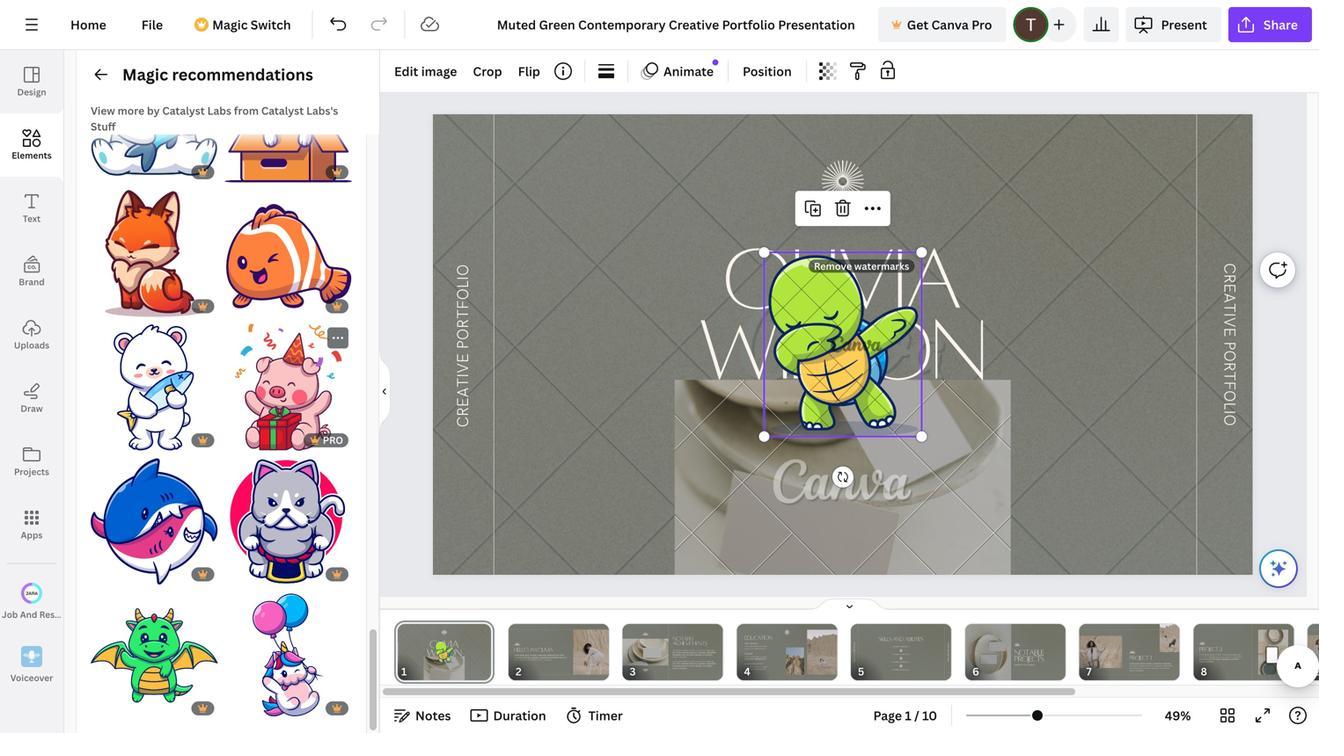 Task type: vqa. For each thing, say whether or not it's contained in the screenshot.
Present DROPDOWN BUTTON
yes



Task type: describe. For each thing, give the bounding box(es) containing it.
cute clown fish cartoon vector illustration image
[[225, 190, 352, 317]]

uploads
[[14, 340, 49, 352]]

magic switch button
[[184, 7, 305, 42]]

remove watermarks
[[814, 260, 909, 273]]

2 i from the top
[[1220, 410, 1239, 415]]

1
[[905, 708, 911, 725]]

design button
[[0, 50, 63, 114]]

elements button
[[0, 114, 63, 177]]

text
[[23, 213, 41, 225]]

view
[[91, 103, 115, 118]]

catalyst inside catalyst labs's stuff
[[261, 103, 304, 118]]

timer button
[[560, 702, 630, 730]]

voiceover button
[[0, 634, 63, 698]]

share
[[1264, 16, 1298, 33]]

duration button
[[465, 702, 553, 730]]

page 1 image
[[394, 625, 494, 681]]

page 1 / 10
[[873, 708, 937, 725]]

animate
[[663, 63, 714, 80]]

magic switch
[[212, 16, 291, 33]]

49% button
[[1149, 702, 1207, 730]]

draw button
[[0, 367, 63, 430]]

share button
[[1228, 7, 1312, 42]]

wilson
[[698, 299, 985, 397]]

flip button
[[511, 57, 547, 85]]

canva
[[932, 16, 969, 33]]

more
[[118, 103, 144, 118]]

voiceover
[[10, 673, 53, 684]]

page 1 / 10 button
[[866, 702, 944, 730]]

remove
[[814, 260, 852, 273]]

Design title text field
[[483, 7, 871, 42]]

canva assistant image
[[1268, 559, 1289, 580]]

flip
[[518, 63, 540, 80]]

animate button
[[635, 57, 721, 85]]

magic for magic switch
[[212, 16, 248, 33]]

cute unicorn floating with balloon cartoon vector illustration image
[[225, 593, 352, 720]]

home link
[[56, 7, 120, 42]]

49%
[[1165, 708, 1191, 725]]

cute couple shark cartoon vector illustration image
[[91, 458, 218, 586]]

creative portfolio
[[454, 265, 473, 428]]

crop button
[[466, 57, 509, 85]]

f
[[1220, 381, 1239, 391]]

3 o from the top
[[1220, 415, 1239, 427]]

portfolio
[[454, 265, 473, 350]]

apps button
[[0, 494, 63, 557]]

view more by catalyst labs button
[[91, 103, 231, 118]]

get canva pro button
[[878, 7, 1006, 42]]

2 e from the top
[[1220, 328, 1239, 337]]

file button
[[127, 7, 177, 42]]

projects button
[[0, 430, 63, 494]]

p
[[1220, 342, 1239, 351]]

text button
[[0, 177, 63, 240]]

magic for magic recommendations
[[122, 64, 168, 85]]

job and resume ai button
[[0, 571, 84, 634]]

creative
[[454, 354, 473, 428]]

brand button
[[0, 240, 63, 304]]

10
[[922, 708, 937, 725]]

get
[[907, 16, 929, 33]]

projects
[[14, 466, 49, 478]]

cute dragon flying cartoon vector illustration image
[[91, 593, 218, 720]]

view more by catalyst labs from
[[91, 103, 261, 118]]

1 r from the top
[[1220, 274, 1239, 284]]

magic recommendations
[[122, 64, 313, 85]]

job and resume ai
[[2, 609, 84, 621]]



Task type: locate. For each thing, give the bounding box(es) containing it.
1 vertical spatial magic
[[122, 64, 168, 85]]

crop
[[473, 63, 502, 80]]

r up f
[[1220, 362, 1239, 372]]

job
[[2, 609, 18, 621]]

cute cat sumo cartoon vector illustration image
[[225, 458, 352, 586]]

labs's
[[306, 103, 338, 118]]

l
[[1220, 402, 1239, 410]]

catalyst right by on the top
[[162, 103, 205, 118]]

ai
[[75, 609, 84, 621]]

notes
[[415, 708, 451, 725]]

cute pig birthday party cartoon vector illustration image
[[225, 324, 352, 451]]

2 o from the top
[[1220, 391, 1239, 402]]

by
[[147, 103, 160, 118]]

edit image
[[394, 63, 457, 80]]

brand
[[19, 276, 45, 288]]

cute polar bear holding fish cartoon vector illustration image
[[91, 324, 218, 451]]

t up v
[[1220, 303, 1239, 313]]

present
[[1161, 16, 1207, 33]]

a
[[1220, 293, 1239, 303]]

catalyst labs's stuff
[[91, 103, 338, 134]]

e up p
[[1220, 328, 1239, 337]]

0 horizontal spatial magic
[[122, 64, 168, 85]]

pro group
[[225, 324, 352, 451]]

2 vertical spatial o
[[1220, 415, 1239, 427]]

i down f
[[1220, 410, 1239, 415]]

0 vertical spatial e
[[1220, 284, 1239, 293]]

file
[[141, 16, 163, 33]]

c
[[1220, 263, 1239, 274]]

1 vertical spatial i
[[1220, 410, 1239, 415]]

1 horizontal spatial catalyst
[[261, 103, 304, 118]]

from
[[234, 103, 259, 118]]

magic
[[212, 16, 248, 33], [122, 64, 168, 85]]

remove watermarks button
[[809, 260, 915, 273]]

cute polar bear holding big fish cartoon vector illustration image
[[91, 56, 218, 183]]

hide pages image
[[807, 598, 892, 612]]

draw
[[21, 403, 43, 415]]

o down p
[[1220, 391, 1239, 402]]

1 t from the top
[[1220, 303, 1239, 313]]

hand drawn fireworks image
[[822, 161, 864, 203]]

pro
[[972, 16, 992, 33]]

home
[[70, 16, 106, 33]]

group
[[91, 56, 218, 183], [225, 56, 352, 183], [91, 180, 218, 317], [225, 180, 352, 317], [91, 314, 218, 451], [91, 448, 218, 586], [225, 448, 352, 586], [91, 582, 218, 720], [225, 582, 352, 720]]

magic up by on the top
[[122, 64, 168, 85]]

stuff
[[91, 119, 116, 134]]

catalyst
[[162, 103, 205, 118], [261, 103, 304, 118]]

1 catalyst from the left
[[162, 103, 205, 118]]

page
[[873, 708, 902, 725]]

present button
[[1126, 7, 1221, 42]]

edit image button
[[387, 57, 464, 85]]

v
[[1220, 318, 1239, 328]]

cute turtle dabbing cartoon vector illustration image
[[764, 253, 922, 437]]

notes button
[[387, 702, 458, 730]]

1 i from the top
[[1220, 313, 1239, 318]]

design
[[17, 86, 46, 98]]

cute fox sitting cartoon vector illustration image
[[91, 190, 218, 317]]

1 vertical spatial o
[[1220, 391, 1239, 402]]

position
[[743, 63, 792, 80]]

catalyst right from
[[261, 103, 304, 118]]

r
[[1220, 274, 1239, 284], [1220, 362, 1239, 372]]

new image
[[713, 59, 718, 65]]

i down the a on the top of page
[[1220, 313, 1239, 318]]

1 vertical spatial e
[[1220, 328, 1239, 337]]

side panel tab list
[[0, 50, 84, 698]]

e
[[1220, 284, 1239, 293], [1220, 328, 1239, 337]]

c r e a t i v e p o r t f o l i o
[[1220, 263, 1239, 427]]

/
[[914, 708, 919, 725]]

labs
[[207, 103, 231, 118]]

image
[[421, 63, 457, 80]]

i
[[1220, 313, 1239, 318], [1220, 410, 1239, 415]]

1 horizontal spatial magic
[[212, 16, 248, 33]]

cute cat unicorn play in box cartoon vector illustration image
[[225, 56, 352, 183]]

main menu bar
[[0, 0, 1319, 50]]

watermarks
[[854, 260, 909, 273]]

edit
[[394, 63, 418, 80]]

2 catalyst from the left
[[261, 103, 304, 118]]

r up the a on the top of page
[[1220, 274, 1239, 284]]

0 vertical spatial i
[[1220, 313, 1239, 318]]

hide image
[[379, 350, 391, 434]]

position button
[[736, 57, 799, 85]]

1 vertical spatial r
[[1220, 362, 1239, 372]]

elements
[[12, 150, 52, 161]]

get canva pro
[[907, 16, 992, 33]]

switch
[[251, 16, 291, 33]]

1 e from the top
[[1220, 284, 1239, 293]]

2 t from the top
[[1220, 372, 1239, 381]]

duration
[[493, 708, 546, 725]]

0 vertical spatial r
[[1220, 274, 1239, 284]]

o up f
[[1220, 351, 1239, 362]]

0 vertical spatial t
[[1220, 303, 1239, 313]]

Page title text field
[[414, 664, 421, 681]]

resume
[[39, 609, 73, 621]]

and
[[20, 609, 37, 621]]

0 vertical spatial magic
[[212, 16, 248, 33]]

o
[[1220, 351, 1239, 362], [1220, 391, 1239, 402], [1220, 415, 1239, 427]]

uploads button
[[0, 304, 63, 367]]

catalyst labs's stuff button
[[91, 103, 338, 134]]

timer
[[588, 708, 623, 725]]

0 horizontal spatial catalyst
[[162, 103, 205, 118]]

0 vertical spatial o
[[1220, 351, 1239, 362]]

t
[[1220, 303, 1239, 313], [1220, 372, 1239, 381]]

magic inside button
[[212, 16, 248, 33]]

olivia
[[723, 229, 961, 326]]

t up l
[[1220, 372, 1239, 381]]

apps
[[21, 530, 43, 542]]

e down c
[[1220, 284, 1239, 293]]

recommendations
[[172, 64, 313, 85]]

magic left switch
[[212, 16, 248, 33]]

o down l
[[1220, 415, 1239, 427]]

1 vertical spatial t
[[1220, 372, 1239, 381]]

2 r from the top
[[1220, 362, 1239, 372]]

1 o from the top
[[1220, 351, 1239, 362]]

pro
[[323, 434, 343, 447]]



